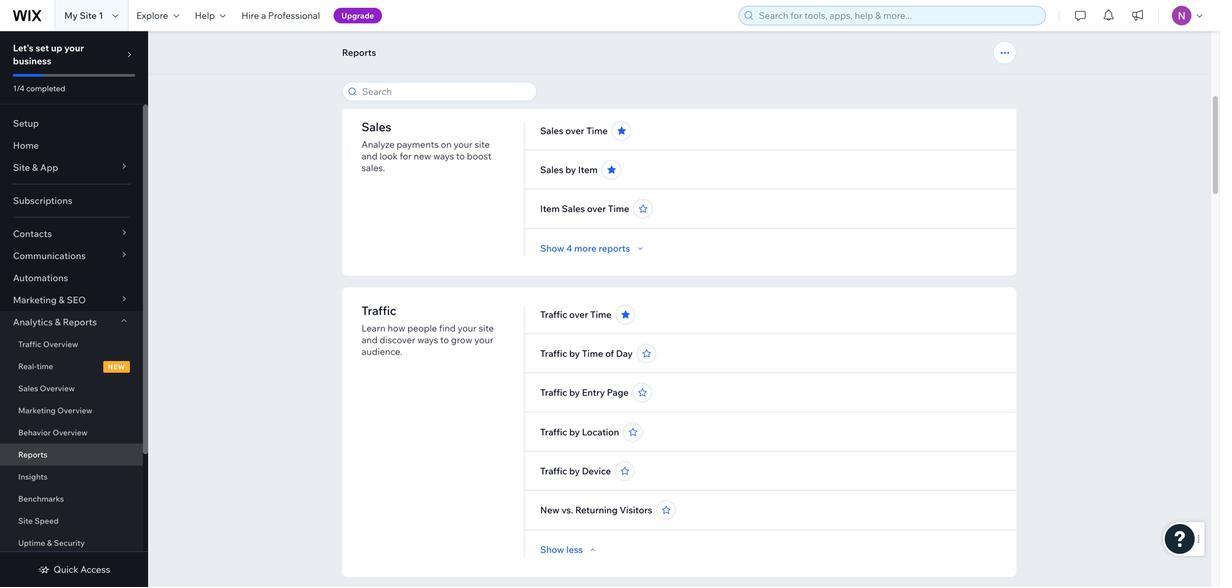 Task type: locate. For each thing, give the bounding box(es) containing it.
access
[[80, 564, 110, 575]]

site left 1
[[80, 10, 97, 21]]

overview
[[43, 339, 78, 349], [40, 384, 75, 393], [57, 406, 92, 415], [53, 428, 88, 438]]

by down sales over time
[[565, 164, 576, 175]]

upgrade button
[[334, 8, 382, 23]]

2 vertical spatial over
[[569, 309, 588, 320]]

and down learn
[[362, 334, 378, 346]]

ways down people
[[417, 334, 438, 346]]

traffic inside sidebar element
[[18, 339, 41, 349]]

site
[[475, 139, 490, 150], [479, 323, 494, 334]]

real-
[[18, 362, 37, 371]]

audience.
[[362, 346, 402, 357]]

reports button
[[336, 43, 383, 62]]

show left the 4
[[540, 243, 564, 254]]

0 vertical spatial over
[[565, 125, 584, 136]]

page
[[607, 387, 629, 398]]

1 show from the top
[[540, 243, 564, 254]]

marketing inside popup button
[[13, 294, 57, 306]]

2 horizontal spatial reports
[[342, 47, 376, 58]]

sales over time
[[540, 125, 608, 136]]

item down sales by item
[[540, 203, 560, 214]]

overview down marketing overview link
[[53, 428, 88, 438]]

help
[[195, 10, 215, 21]]

1 vertical spatial site
[[479, 323, 494, 334]]

sales down "real-"
[[18, 384, 38, 393]]

overview up "marketing overview"
[[40, 384, 75, 393]]

0 horizontal spatial item
[[540, 203, 560, 214]]

reports inside popup button
[[63, 316, 97, 328]]

overview inside behavior overview link
[[53, 428, 88, 438]]

site left speed
[[18, 516, 33, 526]]

sales up sales by item
[[540, 125, 563, 136]]

site inside dropdown button
[[13, 162, 30, 173]]

0 vertical spatial marketing
[[13, 294, 57, 306]]

behavior overview
[[18, 428, 88, 438]]

on
[[441, 139, 452, 150]]

sales up analyze
[[362, 120, 391, 134]]

reports up insights
[[18, 450, 47, 460]]

0 vertical spatial ways
[[433, 150, 454, 162]]

to left boost
[[456, 150, 465, 162]]

1 horizontal spatial to
[[456, 150, 465, 162]]

by left 'device'
[[569, 466, 580, 477]]

traffic up learn
[[362, 303, 396, 318]]

2 and from the top
[[362, 334, 378, 346]]

& left the seo
[[59, 294, 65, 306]]

by for item
[[565, 164, 576, 175]]

marketing for marketing overview
[[18, 406, 56, 415]]

overview inside traffic overview link
[[43, 339, 78, 349]]

overview for sales overview
[[40, 384, 75, 393]]

to inside the 'sales analyze payments on your site and look for new ways to boost sales.'
[[456, 150, 465, 162]]

over for sales
[[565, 125, 584, 136]]

traffic over time
[[540, 309, 612, 320]]

reports inside button
[[342, 47, 376, 58]]

& for uptime
[[47, 538, 52, 548]]

over for traffic
[[569, 309, 588, 320]]

reports for reports button
[[342, 47, 376, 58]]

& for analytics
[[55, 316, 61, 328]]

traffic for traffic by entry page
[[540, 387, 567, 398]]

1 vertical spatial ways
[[417, 334, 438, 346]]

traffic up new
[[540, 466, 567, 477]]

to inside the traffic learn how people find your site and discover ways to grow your audience.
[[440, 334, 449, 346]]

site up boost
[[475, 139, 490, 150]]

up
[[51, 42, 62, 54]]

quick access
[[53, 564, 110, 575]]

entry
[[582, 387, 605, 398]]

ways down on
[[433, 150, 454, 162]]

your right on
[[454, 139, 473, 150]]

ways
[[433, 150, 454, 162], [417, 334, 438, 346]]

1 vertical spatial to
[[440, 334, 449, 346]]

0 horizontal spatial to
[[440, 334, 449, 346]]

traffic inside the traffic learn how people find your site and discover ways to grow your audience.
[[362, 303, 396, 318]]

subscriptions link
[[0, 190, 143, 212]]

to
[[456, 150, 465, 162], [440, 334, 449, 346]]

0 horizontal spatial reports
[[18, 450, 47, 460]]

traffic by device
[[540, 466, 611, 477]]

&
[[32, 162, 38, 173], [59, 294, 65, 306], [55, 316, 61, 328], [47, 538, 52, 548]]

1 and from the top
[[362, 150, 378, 162]]

0 vertical spatial to
[[456, 150, 465, 162]]

0 vertical spatial site
[[80, 10, 97, 21]]

1/4 completed
[[13, 83, 65, 93]]

ways inside the traffic learn how people find your site and discover ways to grow your audience.
[[417, 334, 438, 346]]

Search for tools, apps, help & more... field
[[755, 6, 1041, 25]]

reports
[[599, 243, 630, 254]]

2 vertical spatial reports
[[18, 450, 47, 460]]

more
[[574, 243, 597, 254]]

your right up
[[64, 42, 84, 54]]

1 vertical spatial show
[[540, 544, 564, 555]]

overview up behavior overview link
[[57, 406, 92, 415]]

0 vertical spatial site
[[475, 139, 490, 150]]

hire a professional link
[[234, 0, 328, 31]]

item
[[578, 164, 598, 175], [540, 203, 560, 214]]

find
[[439, 323, 456, 334]]

overview inside 'sales overview' link
[[40, 384, 75, 393]]

traffic down traffic over time at the bottom of the page
[[540, 348, 567, 359]]

2 vertical spatial site
[[18, 516, 33, 526]]

traffic by entry page
[[540, 387, 629, 398]]

1 vertical spatial item
[[540, 203, 560, 214]]

your up grow
[[458, 323, 477, 334]]

marketing & seo
[[13, 294, 86, 306]]

sales inside the 'sales analyze payments on your site and look for new ways to boost sales.'
[[362, 120, 391, 134]]

and inside the 'sales analyze payments on your site and look for new ways to boost sales.'
[[362, 150, 378, 162]]

device
[[582, 466, 611, 477]]

0 vertical spatial reports
[[342, 47, 376, 58]]

sales
[[362, 120, 391, 134], [540, 125, 563, 136], [540, 164, 563, 175], [562, 203, 585, 214], [18, 384, 38, 393]]

site down home
[[13, 162, 30, 173]]

behavior
[[18, 428, 51, 438]]

over up sales by item
[[565, 125, 584, 136]]

behavior overview link
[[0, 422, 143, 444]]

communications
[[13, 250, 86, 261]]

1 vertical spatial site
[[13, 162, 30, 173]]

time for traffic over time
[[590, 309, 612, 320]]

sales down sales over time
[[540, 164, 563, 175]]

site speed link
[[0, 510, 143, 532]]

new
[[414, 150, 431, 162]]

insights link
[[0, 466, 143, 488]]

traffic
[[362, 303, 396, 318], [540, 309, 567, 320], [18, 339, 41, 349], [540, 348, 567, 359], [540, 387, 567, 398], [540, 427, 567, 438], [540, 466, 567, 477]]

0 vertical spatial show
[[540, 243, 564, 254]]

by left the of
[[569, 348, 580, 359]]

over up traffic by time of day
[[569, 309, 588, 320]]

1 vertical spatial marketing
[[18, 406, 56, 415]]

marketing up analytics at the left of the page
[[13, 294, 57, 306]]

1 vertical spatial reports
[[63, 316, 97, 328]]

security
[[54, 538, 85, 548]]

traffic up "real-"
[[18, 339, 41, 349]]

and up sales.
[[362, 150, 378, 162]]

to down find
[[440, 334, 449, 346]]

real-time
[[18, 362, 53, 371]]

2 show from the top
[[540, 544, 564, 555]]

and
[[362, 150, 378, 162], [362, 334, 378, 346]]

reports down upgrade button at the top left of page
[[342, 47, 376, 58]]

your
[[64, 42, 84, 54], [454, 139, 473, 150], [458, 323, 477, 334], [474, 334, 493, 346]]

1 horizontal spatial reports
[[63, 316, 97, 328]]

sales by item
[[540, 164, 598, 175]]

by
[[565, 164, 576, 175], [569, 348, 580, 359], [569, 387, 580, 398], [569, 427, 580, 438], [569, 466, 580, 477]]

over
[[565, 125, 584, 136], [587, 203, 606, 214], [569, 309, 588, 320]]

reports down the seo
[[63, 316, 97, 328]]

by left entry at the bottom of the page
[[569, 387, 580, 398]]

look
[[380, 150, 398, 162]]

& left app on the left top
[[32, 162, 38, 173]]

location
[[582, 427, 619, 438]]

seo
[[67, 294, 86, 306]]

and inside the traffic learn how people find your site and discover ways to grow your audience.
[[362, 334, 378, 346]]

over up "show 4 more reports" button
[[587, 203, 606, 214]]

marketing & seo button
[[0, 289, 143, 311]]

overview down 'analytics & reports' at the bottom left
[[43, 339, 78, 349]]

quick
[[53, 564, 78, 575]]

marketing up behavior on the left of page
[[18, 406, 56, 415]]

marketing overview
[[18, 406, 92, 415]]

item up item sales over time
[[578, 164, 598, 175]]

sales inside sidebar element
[[18, 384, 38, 393]]

time up sales by item
[[586, 125, 608, 136]]

upgrade
[[341, 11, 374, 20]]

time
[[37, 362, 53, 371]]

traffic by time of day
[[540, 348, 633, 359]]

traffic left entry at the bottom of the page
[[540, 387, 567, 398]]

site & app
[[13, 162, 58, 173]]

& right uptime
[[47, 538, 52, 548]]

show left less
[[540, 544, 564, 555]]

time left the of
[[582, 348, 603, 359]]

your right grow
[[474, 334, 493, 346]]

by for entry
[[569, 387, 580, 398]]

by left location
[[569, 427, 580, 438]]

contacts button
[[0, 223, 143, 245]]

sales analyze payments on your site and look for new ways to boost sales.
[[362, 120, 491, 173]]

completed
[[26, 83, 65, 93]]

0 vertical spatial and
[[362, 150, 378, 162]]

1
[[99, 10, 103, 21]]

0 vertical spatial item
[[578, 164, 598, 175]]

setup
[[13, 118, 39, 129]]

site right find
[[479, 323, 494, 334]]

ways inside the 'sales analyze payments on your site and look for new ways to boost sales.'
[[433, 150, 454, 162]]

reports
[[342, 47, 376, 58], [63, 316, 97, 328], [18, 450, 47, 460]]

uptime & security
[[18, 538, 85, 548]]

reports inside "link"
[[18, 450, 47, 460]]

& down marketing & seo
[[55, 316, 61, 328]]

traffic up traffic by time of day
[[540, 309, 567, 320]]

let's
[[13, 42, 34, 54]]

marketing
[[13, 294, 57, 306], [18, 406, 56, 415]]

traffic up traffic by device at bottom
[[540, 427, 567, 438]]

time up the of
[[590, 309, 612, 320]]

my
[[64, 10, 78, 21]]

automations
[[13, 272, 68, 284]]

overview inside marketing overview link
[[57, 406, 92, 415]]

site inside the traffic learn how people find your site and discover ways to grow your audience.
[[479, 323, 494, 334]]

day
[[616, 348, 633, 359]]

& inside dropdown button
[[32, 162, 38, 173]]

explore
[[136, 10, 168, 21]]

uptime
[[18, 538, 45, 548]]

site inside the 'sales analyze payments on your site and look for new ways to boost sales.'
[[475, 139, 490, 150]]

1 vertical spatial and
[[362, 334, 378, 346]]



Task type: describe. For each thing, give the bounding box(es) containing it.
boost
[[467, 150, 491, 162]]

1 vertical spatial over
[[587, 203, 606, 214]]

setup link
[[0, 112, 143, 134]]

help button
[[187, 0, 234, 31]]

show 4 more reports button
[[540, 243, 646, 254]]

site speed
[[18, 516, 59, 526]]

4
[[566, 243, 572, 254]]

benchmarks
[[18, 494, 64, 504]]

subscriptions
[[13, 195, 72, 206]]

& for marketing
[[59, 294, 65, 306]]

home
[[13, 140, 39, 151]]

benchmarks link
[[0, 488, 143, 510]]

traffic for traffic by location
[[540, 427, 567, 438]]

time up reports
[[608, 203, 629, 214]]

let's set up your business
[[13, 42, 84, 67]]

new vs. returning visitors
[[540, 504, 652, 516]]

analyze
[[362, 139, 395, 150]]

how
[[388, 323, 405, 334]]

show for show 4 more reports
[[540, 243, 564, 254]]

traffic overview
[[18, 339, 78, 349]]

contacts
[[13, 228, 52, 239]]

returning
[[575, 504, 618, 516]]

app
[[40, 162, 58, 173]]

sales for sales overview
[[18, 384, 38, 393]]

1 horizontal spatial item
[[578, 164, 598, 175]]

visitors
[[620, 504, 652, 516]]

your inside the 'sales analyze payments on your site and look for new ways to boost sales.'
[[454, 139, 473, 150]]

grow
[[451, 334, 472, 346]]

by for device
[[569, 466, 580, 477]]

traffic overview link
[[0, 333, 143, 355]]

marketing overview link
[[0, 400, 143, 422]]

by for location
[[569, 427, 580, 438]]

professional
[[268, 10, 320, 21]]

a
[[261, 10, 266, 21]]

hire
[[242, 10, 259, 21]]

your inside let's set up your business
[[64, 42, 84, 54]]

traffic learn how people find your site and discover ways to grow your audience.
[[362, 303, 494, 357]]

overview for behavior overview
[[53, 428, 88, 438]]

traffic for traffic overview
[[18, 339, 41, 349]]

sidebar element
[[0, 31, 148, 587]]

learn
[[362, 323, 386, 334]]

sales overview
[[18, 384, 75, 393]]

set
[[36, 42, 49, 54]]

show less
[[540, 544, 583, 555]]

marketing for marketing & seo
[[13, 294, 57, 306]]

business
[[13, 55, 51, 67]]

site for site & app
[[13, 162, 30, 173]]

Search field
[[358, 83, 532, 101]]

traffic for traffic by time of day
[[540, 348, 567, 359]]

new
[[540, 504, 560, 516]]

traffic for traffic learn how people find your site and discover ways to grow your audience.
[[362, 303, 396, 318]]

speed
[[35, 516, 59, 526]]

time for traffic by time of day
[[582, 348, 603, 359]]

sales for sales analyze payments on your site and look for new ways to boost sales.
[[362, 120, 391, 134]]

site & app button
[[0, 157, 143, 179]]

reports for reports "link"
[[18, 450, 47, 460]]

new
[[108, 363, 125, 371]]

traffic by location
[[540, 427, 619, 438]]

sales.
[[362, 162, 385, 173]]

by for time
[[569, 348, 580, 359]]

traffic for traffic over time
[[540, 309, 567, 320]]

less
[[566, 544, 583, 555]]

of
[[605, 348, 614, 359]]

sales for sales by item
[[540, 164, 563, 175]]

show less button
[[540, 544, 599, 556]]

quick access button
[[38, 564, 110, 576]]

analytics & reports button
[[0, 311, 143, 333]]

payments
[[397, 139, 439, 150]]

analytics & reports
[[13, 316, 97, 328]]

my site 1
[[64, 10, 103, 21]]

discover
[[380, 334, 415, 346]]

vs.
[[562, 504, 573, 516]]

sales for sales over time
[[540, 125, 563, 136]]

traffic for traffic by device
[[540, 466, 567, 477]]

overview for marketing overview
[[57, 406, 92, 415]]

1/4
[[13, 83, 25, 93]]

communications button
[[0, 245, 143, 267]]

analytics
[[13, 316, 53, 328]]

sales down sales by item
[[562, 203, 585, 214]]

show 4 more reports
[[540, 243, 630, 254]]

automations link
[[0, 267, 143, 289]]

home link
[[0, 134, 143, 157]]

& for site
[[32, 162, 38, 173]]

insights
[[18, 472, 48, 482]]

item sales over time
[[540, 203, 629, 214]]

uptime & security link
[[0, 532, 143, 554]]

time for sales over time
[[586, 125, 608, 136]]

show for show less
[[540, 544, 564, 555]]

people
[[407, 323, 437, 334]]

site for site speed
[[18, 516, 33, 526]]

sales overview link
[[0, 377, 143, 400]]

overview for traffic overview
[[43, 339, 78, 349]]



Task type: vqa. For each thing, say whether or not it's contained in the screenshot.
BENCHMARKS LINK
yes



